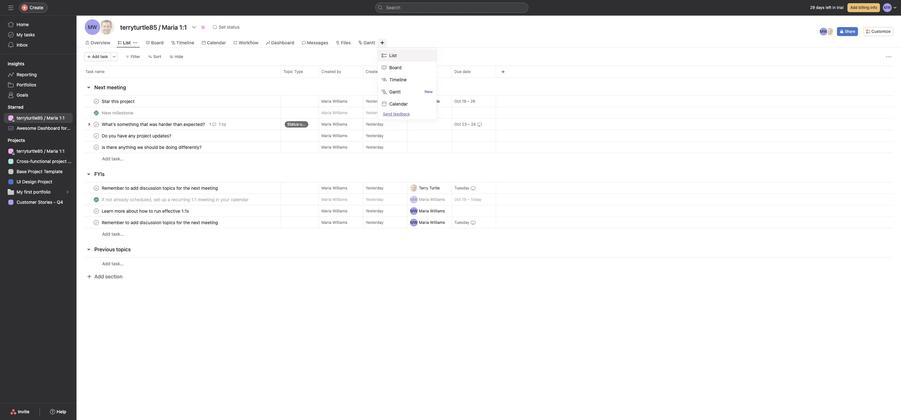 Task type: describe. For each thing, give the bounding box(es) containing it.
next meeting
[[94, 85, 126, 90]]

home link
[[4, 19, 73, 30]]

overview
[[91, 40, 110, 45]]

completed milestone image
[[94, 110, 99, 115]]

1 subtask image
[[222, 122, 226, 126]]

task… for add task… button in the header next meeting tree grid
[[112, 156, 124, 161]]

26
[[471, 99, 476, 104]]

trial
[[837, 5, 844, 10]]

terry for fyis
[[419, 186, 428, 190]]

search
[[386, 5, 401, 10]]

completed checkbox for remember to add discussion topics for the next meeting 'text field' associated with mw
[[93, 219, 100, 226]]

add task… button for 2nd add task… row from the bottom of the page
[[102, 231, 124, 238]]

23
[[462, 122, 467, 127]]

Is there anything we should be doing differently? text field
[[100, 144, 204, 150]]

projects button
[[0, 137, 25, 144]]

portfolio
[[33, 189, 51, 195]]

add inside add section "button"
[[94, 274, 104, 279]]

list for list menu item on the left of page
[[390, 53, 397, 58]]

yesterday for do you have any project updates? cell
[[366, 133, 384, 138]]

terryturtle85 inside 'starred' element
[[17, 115, 43, 121]]

completed checkbox for the is there anything we should be doing differently? text field
[[93, 143, 100, 151]]

in
[[833, 5, 836, 10]]

task… for add task… button in header fyis tree grid
[[112, 231, 124, 237]]

2 terryturtle85 / maria 1:1 link from the top
[[4, 146, 73, 156]]

awesome
[[17, 125, 36, 131]]

customize
[[872, 29, 891, 34]]

created on
[[366, 69, 386, 74]]

1 completed image from the top
[[93, 120, 100, 128]]

1 add task… row from the top
[[77, 153, 902, 165]]

repeats image
[[471, 220, 476, 225]]

3 add task… row from the top
[[77, 257, 902, 270]]

by
[[337, 69, 341, 74]]

insights
[[8, 61, 24, 66]]

ui design project
[[17, 179, 52, 184]]

terry for next meeting
[[419, 99, 428, 104]]

29
[[811, 5, 815, 10]]

add tab image
[[380, 40, 385, 45]]

/ inside 'starred' element
[[44, 115, 45, 121]]

awesome dashboard for new project link
[[4, 123, 93, 133]]

invite
[[18, 409, 29, 414]]

2 add task… row from the top
[[77, 228, 902, 240]]

board link
[[146, 39, 164, 46]]

task
[[100, 54, 108, 59]]

global element
[[0, 16, 77, 54]]

create
[[30, 5, 43, 10]]

help button
[[46, 406, 70, 418]]

status
[[227, 24, 240, 30]]

topic type
[[284, 69, 303, 74]]

add inside the add task button
[[92, 54, 99, 59]]

gantt inside gantt link
[[364, 40, 375, 45]]

0 vertical spatial repeats image
[[477, 122, 482, 127]]

created for created by
[[322, 69, 336, 74]]

reporting
[[17, 72, 37, 77]]

add field image
[[502, 70, 505, 74]]

goals link
[[4, 90, 73, 100]]

– for today
[[468, 197, 470, 202]]

/ inside projects element
[[44, 148, 45, 154]]

cross-functional project plan link
[[4, 156, 77, 167]]

add billing info button
[[848, 3, 881, 12]]

New milestone text field
[[100, 110, 135, 116]]

add task
[[92, 54, 108, 59]]

add section button
[[84, 271, 125, 282]]

timeline link
[[171, 39, 194, 46]]

share button
[[837, 27, 859, 36]]

status update button
[[281, 119, 319, 130]]

list menu item
[[378, 49, 437, 62]]

list link
[[118, 39, 131, 46]]

2 horizontal spatial tt
[[828, 29, 833, 34]]

search button
[[375, 3, 529, 13]]

19 for – 26
[[462, 99, 466, 104]]

is there anything we should be doing differently? cell
[[77, 141, 281, 153]]

row containing task name
[[77, 66, 902, 78]]

base
[[17, 169, 27, 174]]

0 horizontal spatial board
[[151, 40, 164, 45]]

completed image for do you have any project updates? text box at the top of page
[[93, 132, 100, 140]]

sort
[[154, 54, 161, 59]]

cross-
[[17, 159, 30, 164]]

29 days left in trial
[[811, 5, 844, 10]]

customize button
[[864, 27, 894, 36]]

star this project cell
[[77, 95, 281, 107]]

more actions image
[[887, 54, 892, 59]]

Learn more about how to run effective 1:1s text field
[[100, 208, 191, 214]]

timeline inside "link"
[[176, 40, 194, 45]]

base project template
[[17, 169, 63, 174]]

mw for completed icon in if not already scheduled, set up a recurring 1:1 meeting in your calendar cell
[[411, 197, 418, 202]]

0 horizontal spatial tt
[[103, 24, 110, 30]]

workflow
[[239, 40, 259, 45]]

remember to add discussion topics for the next meeting cell for tt
[[77, 182, 281, 194]]

home
[[17, 22, 29, 27]]

dashboard link
[[266, 39, 294, 46]]

yesterday for is there anything we should be doing differently? cell
[[366, 145, 384, 150]]

filter
[[131, 54, 140, 59]]

– for 26
[[468, 99, 470, 104]]

customer stories - q4 link
[[4, 197, 73, 207]]

task
[[86, 69, 94, 74]]

my tasks
[[17, 32, 35, 37]]

messages link
[[302, 39, 328, 46]]

ui
[[17, 179, 21, 184]]

previous
[[94, 247, 115, 252]]

Do you have any project updates? text field
[[100, 133, 173, 139]]

24
[[471, 122, 476, 127]]

What's something that was harder than expected? text field
[[100, 121, 207, 127]]

collapse task list for this section image for next meeting
[[86, 85, 91, 90]]

send feedback link
[[383, 111, 410, 117]]

status
[[287, 122, 299, 126]]

oct 19 – 26
[[455, 99, 476, 104]]

add inside header next meeting tree grid
[[102, 156, 110, 161]]

6 completed image from the top
[[93, 219, 100, 226]]

next
[[94, 85, 105, 90]]

completed checkbox inside the what's something that was harder than expected? cell
[[93, 120, 100, 128]]

turtle for next meeting
[[430, 99, 440, 104]]

oct 19 – today
[[455, 197, 482, 202]]

remember to add discussion topics for the next meeting text field for mw
[[100, 219, 220, 226]]

If not already scheduled, set up a recurring 1:1 meeting in your calendar text field
[[100, 196, 251, 203]]

stories
[[38, 199, 52, 205]]

tab actions image
[[133, 41, 137, 45]]

design
[[22, 179, 36, 184]]

1 comment image
[[213, 122, 216, 126]]

next meeting button
[[94, 82, 126, 93]]

base project template link
[[4, 167, 73, 177]]

0 vertical spatial calendar
[[207, 40, 226, 45]]

hide button
[[167, 52, 186, 61]]

oct for oct 19 – today
[[455, 197, 461, 202]]

my tasks link
[[4, 30, 73, 40]]

plan
[[68, 159, 77, 164]]

dashboard inside dashboard link
[[271, 40, 294, 45]]

cross-functional project plan
[[17, 159, 77, 164]]

customer stories - q4
[[17, 199, 63, 205]]

oct 23 – 24
[[455, 122, 476, 127]]

starred
[[8, 104, 23, 110]]

fyis button
[[94, 168, 105, 180]]

billing
[[859, 5, 870, 10]]

add task… for 3rd add task… row from the top
[[102, 261, 124, 266]]

search list box
[[375, 3, 529, 13]]

terryturtle85 / maria 1:1 inside 'starred' element
[[17, 115, 65, 121]]

previous topics button
[[94, 244, 131, 255]]

collapse task list for this section image for fyis
[[86, 172, 91, 177]]



Task type: locate. For each thing, give the bounding box(es) containing it.
1 turtle from the top
[[430, 99, 440, 104]]

my inside global element
[[17, 32, 23, 37]]

1 vertical spatial terry turtle
[[419, 186, 440, 190]]

add task… button inside header next meeting tree grid
[[102, 155, 124, 162]]

completed checkbox inside star this project 'cell'
[[93, 97, 100, 105]]

feedback
[[393, 112, 410, 116]]

new inside 'starred' element
[[68, 125, 77, 131]]

3 add task… button from the top
[[102, 260, 124, 267]]

terryturtle85 / maria 1:1
[[17, 115, 65, 121], [17, 148, 65, 154]]

0 vertical spatial /
[[44, 115, 45, 121]]

do you have any project updates? cell
[[77, 130, 281, 142]]

1 vertical spatial /
[[44, 148, 45, 154]]

1 horizontal spatial created
[[366, 69, 380, 74]]

tuesday up 'oct 19 – today'
[[455, 186, 470, 190]]

1 remember to add discussion topics for the next meeting text field from the top
[[100, 185, 220, 191]]

1 vertical spatial project
[[28, 169, 42, 174]]

0 vertical spatial terryturtle85 / maria 1:1 link
[[4, 113, 73, 123]]

4 completed image from the top
[[93, 196, 100, 203]]

maria inside projects element
[[47, 148, 58, 154]]

created for created on
[[366, 69, 380, 74]]

completed checkbox for do you have any project updates? text box at the top of page
[[93, 132, 100, 140]]

turtle inside header fyis tree grid
[[430, 186, 440, 190]]

completed image for the is there anything we should be doing differently? text field
[[93, 143, 100, 151]]

1 vertical spatial terryturtle85
[[17, 148, 43, 154]]

calendar up send feedback
[[390, 101, 408, 107]]

collapse task list for this section image
[[86, 85, 91, 90], [86, 172, 91, 177], [86, 247, 91, 252]]

task… up previous topics "button"
[[112, 231, 124, 237]]

remember to add discussion topics for the next meeting text field down learn more about how to run effective 1:1s text box
[[100, 219, 220, 226]]

completed image inside is there anything we should be doing differently? cell
[[93, 143, 100, 151]]

2 terryturtle85 from the top
[[17, 148, 43, 154]]

add inside add billing info button
[[851, 5, 858, 10]]

1:1
[[59, 115, 65, 121], [59, 148, 65, 154]]

terry turtle
[[419, 99, 440, 104], [419, 186, 440, 190]]

remember to add discussion topics for the next meeting text field up if not already scheduled, set up a recurring 1:1 meeting in your calendar text box in the top of the page
[[100, 185, 220, 191]]

remember to add discussion topics for the next meeting cell for mw
[[77, 217, 281, 228]]

inbox
[[17, 42, 28, 48]]

terry turtle for fyis
[[419, 186, 440, 190]]

row
[[77, 66, 902, 78], [84, 77, 894, 78], [77, 95, 902, 107], [77, 107, 902, 119], [77, 118, 902, 130], [77, 130, 902, 142], [77, 141, 902, 153], [77, 182, 902, 194], [77, 194, 902, 205], [77, 205, 902, 217], [77, 217, 902, 228]]

completed checkbox inside header fyis tree grid
[[93, 184, 100, 192]]

1:1 inside 'starred' element
[[59, 115, 65, 121]]

0 vertical spatial task…
[[112, 156, 124, 161]]

0 vertical spatial terry
[[419, 99, 428, 104]]

7 yesterday from the top
[[366, 197, 384, 202]]

completed checkbox inside learn more about how to run effective 1:1s cell
[[93, 207, 100, 215]]

2 vertical spatial task…
[[112, 261, 124, 266]]

2 vertical spatial –
[[468, 197, 470, 202]]

new milestone cell
[[77, 107, 281, 119]]

due date
[[455, 69, 471, 74]]

files link
[[336, 39, 351, 46]]

task… inside header next meeting tree grid
[[112, 156, 124, 161]]

add task… up section
[[102, 261, 124, 266]]

1 horizontal spatial calendar
[[390, 101, 408, 107]]

2 oct from the top
[[455, 122, 461, 127]]

insights element
[[0, 58, 77, 101]]

1 remember to add discussion topics for the next meeting cell from the top
[[77, 182, 281, 194]]

1 vertical spatial add task… row
[[77, 228, 902, 240]]

oct for oct 23 – 24
[[455, 122, 461, 127]]

5 completed checkbox from the top
[[93, 207, 100, 215]]

2 yesterday from the top
[[366, 110, 384, 115]]

created left on
[[366, 69, 380, 74]]

completed image inside do you have any project updates? cell
[[93, 132, 100, 140]]

calendar down set
[[207, 40, 226, 45]]

2 remember to add discussion topics for the next meeting text field from the top
[[100, 219, 220, 226]]

completed checkbox inside if not already scheduled, set up a recurring 1:1 meeting in your calendar cell
[[93, 196, 100, 203]]

0 vertical spatial remember to add discussion topics for the next meeting text field
[[100, 185, 220, 191]]

q4
[[57, 199, 63, 205]]

1 vertical spatial remember to add discussion topics for the next meeting text field
[[100, 219, 220, 226]]

4 yesterday from the top
[[366, 133, 384, 138]]

portfolios link
[[4, 80, 73, 90]]

– left 24
[[468, 122, 470, 127]]

list inside menu item
[[390, 53, 397, 58]]

sort button
[[146, 52, 164, 61]]

terryturtle85 / maria 1:1 link
[[4, 113, 73, 123], [4, 146, 73, 156]]

2 vertical spatial oct
[[455, 197, 461, 202]]

new up terry turtle button
[[425, 89, 433, 94]]

starred element
[[0, 101, 93, 135]]

1 vertical spatial collapse task list for this section image
[[86, 172, 91, 177]]

5 yesterday from the top
[[366, 145, 384, 150]]

0 vertical spatial terryturtle85
[[17, 115, 43, 121]]

oct inside header fyis tree grid
[[455, 197, 461, 202]]

my first portfolio
[[17, 189, 51, 195]]

add task… row
[[77, 153, 902, 165], [77, 228, 902, 240], [77, 257, 902, 270]]

1 vertical spatial repeats image
[[471, 186, 476, 191]]

completed image for next meeting
[[93, 97, 100, 105]]

mw for completed icon inside the learn more about how to run effective 1:1s cell
[[411, 208, 418, 213]]

type
[[294, 69, 303, 74]]

my left first on the top of page
[[17, 189, 23, 195]]

terryturtle85 inside projects element
[[17, 148, 43, 154]]

2 terryturtle85 / maria 1:1 from the top
[[17, 148, 65, 154]]

add task… button up section
[[102, 260, 124, 267]]

1 vertical spatial –
[[468, 122, 470, 127]]

turtle
[[430, 99, 440, 104], [430, 186, 440, 190]]

2 vertical spatial add task…
[[102, 261, 124, 266]]

1 tuesday from the top
[[455, 186, 470, 190]]

/
[[44, 115, 45, 121], [44, 148, 45, 154]]

williams
[[333, 99, 348, 104], [333, 110, 348, 115], [333, 122, 348, 126], [333, 133, 348, 138], [333, 145, 348, 149], [333, 186, 348, 190], [333, 197, 348, 202], [430, 197, 445, 202], [333, 208, 348, 213], [430, 208, 445, 213], [333, 220, 348, 225], [430, 220, 445, 225]]

2 completed image from the top
[[93, 132, 100, 140]]

1 vertical spatial tuesday
[[455, 220, 470, 225]]

created
[[322, 69, 336, 74], [366, 69, 380, 74]]

repeats image
[[477, 122, 482, 127], [471, 186, 476, 191]]

1 terryturtle85 / maria 1:1 link from the top
[[4, 113, 73, 123]]

gantt left add tab image
[[364, 40, 375, 45]]

add left billing
[[851, 5, 858, 10]]

project
[[78, 125, 93, 131], [28, 169, 42, 174], [38, 179, 52, 184]]

1 vertical spatial oct
[[455, 122, 461, 127]]

send
[[383, 112, 392, 116]]

1 vertical spatial 19
[[462, 197, 466, 202]]

remove from starred image
[[201, 25, 206, 30]]

19 for – today
[[462, 197, 466, 202]]

fyis
[[94, 171, 105, 177]]

terry turtle inside button
[[419, 99, 440, 104]]

insights button
[[0, 61, 24, 67]]

19 inside header fyis tree grid
[[462, 197, 466, 202]]

1 vertical spatial terryturtle85 / maria 1:1 link
[[4, 146, 73, 156]]

oct left "23"
[[455, 122, 461, 127]]

2 task… from the top
[[112, 231, 124, 237]]

2 vertical spatial project
[[38, 179, 52, 184]]

remember to add discussion topics for the next meeting text field for tt
[[100, 185, 220, 191]]

timeline down list menu item on the left of page
[[390, 77, 407, 82]]

list
[[123, 40, 131, 45], [390, 53, 397, 58]]

yesterday
[[366, 99, 384, 104], [366, 110, 384, 115], [366, 122, 384, 127], [366, 133, 384, 138], [366, 145, 384, 150], [366, 186, 384, 190], [366, 197, 384, 202], [366, 209, 384, 213], [366, 220, 384, 225]]

tuesday for maria williams
[[455, 220, 470, 225]]

Completed checkbox
[[93, 120, 100, 128], [93, 184, 100, 192]]

what's something that was harder than expected? cell
[[77, 118, 281, 130]]

1 vertical spatial completed image
[[93, 184, 100, 192]]

3 add task… from the top
[[102, 261, 124, 266]]

terryturtle85 / maria 1:1 up awesome dashboard for new project link
[[17, 115, 65, 121]]

0 horizontal spatial calendar
[[207, 40, 226, 45]]

project inside 'starred' element
[[78, 125, 93, 131]]

yesterday for if not already scheduled, set up a recurring 1:1 meeting in your calendar cell
[[366, 197, 384, 202]]

2 add task… from the top
[[102, 231, 124, 237]]

completed checkbox inside do you have any project updates? cell
[[93, 132, 100, 140]]

repeats image up today
[[471, 186, 476, 191]]

add inside header fyis tree grid
[[102, 231, 110, 237]]

add up add section "button"
[[102, 261, 110, 266]]

created by
[[322, 69, 341, 74]]

0 vertical spatial new
[[425, 89, 433, 94]]

0 vertical spatial gantt
[[364, 40, 375, 45]]

1 task… from the top
[[112, 156, 124, 161]]

0 vertical spatial add task…
[[102, 156, 124, 161]]

terryturtle85
[[17, 115, 43, 121], [17, 148, 43, 154]]

new right for
[[68, 125, 77, 131]]

completed image for if not already scheduled, set up a recurring 1:1 meeting in your calendar text box in the top of the page
[[93, 196, 100, 203]]

1 terry from the top
[[419, 99, 428, 104]]

2 my from the top
[[17, 189, 23, 195]]

completed image
[[93, 120, 100, 128], [93, 132, 100, 140], [93, 143, 100, 151], [93, 196, 100, 203], [93, 207, 100, 215], [93, 219, 100, 226]]

set
[[219, 24, 226, 30]]

8 yesterday from the top
[[366, 209, 384, 213]]

add task… up previous topics "button"
[[102, 231, 124, 237]]

created left 'by'
[[322, 69, 336, 74]]

today
[[471, 197, 482, 202]]

1 created from the left
[[322, 69, 336, 74]]

– left 26
[[468, 99, 470, 104]]

add task… inside header next meeting tree grid
[[102, 156, 124, 161]]

terry turtle inside header fyis tree grid
[[419, 186, 440, 190]]

messages
[[307, 40, 328, 45]]

expand subtask list for the task what's something that was harder than expected? image
[[87, 122, 92, 127]]

share
[[845, 29, 856, 34]]

add task… for 3rd add task… row from the bottom of the page
[[102, 156, 124, 161]]

1 horizontal spatial gantt
[[390, 89, 401, 94]]

add task… button up the fyis
[[102, 155, 124, 162]]

19 left 26
[[462, 99, 466, 104]]

1 completed checkbox from the top
[[93, 97, 100, 105]]

oct for oct 19 – 26
[[455, 99, 461, 104]]

add up previous
[[102, 231, 110, 237]]

2 completed checkbox from the top
[[93, 132, 100, 140]]

tt
[[103, 24, 110, 30], [828, 29, 833, 34], [412, 186, 417, 190]]

1 completed image from the top
[[93, 97, 100, 105]]

terryturtle85 / maria 1:1 link up the functional
[[4, 146, 73, 156]]

gantt up send feedback
[[390, 89, 401, 94]]

0 vertical spatial completed image
[[93, 97, 100, 105]]

0 vertical spatial add task… button
[[102, 155, 124, 162]]

collapse task list for this section image for previous topics
[[86, 247, 91, 252]]

0 vertical spatial timeline
[[176, 40, 194, 45]]

oct left 26
[[455, 99, 461, 104]]

1 vertical spatial terry
[[419, 186, 428, 190]]

filter button
[[123, 52, 143, 61]]

3 task… from the top
[[112, 261, 124, 266]]

completed image for learn more about how to run effective 1:1s text box
[[93, 207, 100, 215]]

0 vertical spatial 19
[[462, 99, 466, 104]]

1 vertical spatial terryturtle85 / maria 1:1
[[17, 148, 65, 154]]

project right for
[[78, 125, 93, 131]]

2 turtle from the top
[[430, 186, 440, 190]]

terryturtle85 / maria 1:1 link up awesome
[[4, 113, 73, 123]]

turtle for fyis
[[430, 186, 440, 190]]

previous topics
[[94, 247, 131, 252]]

/ up awesome dashboard for new project link
[[44, 115, 45, 121]]

terryturtle85 / maria 1:1 up the functional
[[17, 148, 65, 154]]

-
[[54, 199, 56, 205]]

repeats image right 24
[[477, 122, 482, 127]]

starred button
[[0, 104, 23, 110]]

help
[[57, 409, 66, 414]]

mw
[[88, 24, 97, 30], [820, 29, 827, 34], [411, 197, 418, 202], [411, 208, 418, 213], [411, 220, 418, 225]]

add task… for 2nd add task… row from the bottom of the page
[[102, 231, 124, 237]]

my for my first portfolio
[[17, 189, 23, 195]]

dashboard inside awesome dashboard for new project link
[[38, 125, 60, 131]]

completed image inside if not already scheduled, set up a recurring 1:1 meeting in your calendar cell
[[93, 196, 100, 203]]

1 1:1 from the top
[[59, 115, 65, 121]]

board up sort
[[151, 40, 164, 45]]

completed checkbox for learn more about how to run effective 1:1s text box
[[93, 207, 100, 215]]

header next meeting tree grid
[[77, 95, 902, 165]]

2 terry from the top
[[419, 186, 428, 190]]

row containing status update
[[77, 118, 902, 130]]

more actions image
[[112, 55, 116, 59]]

1 horizontal spatial new
[[425, 89, 433, 94]]

meeting
[[107, 85, 126, 90]]

add up the fyis
[[102, 156, 110, 161]]

2 collapse task list for this section image from the top
[[86, 172, 91, 177]]

tuesday left repeats image
[[455, 220, 470, 225]]

0 vertical spatial 1:1
[[59, 115, 65, 121]]

2 / from the top
[[44, 148, 45, 154]]

1 my from the top
[[17, 32, 23, 37]]

yesterday for learn more about how to run effective 1:1s cell
[[366, 209, 384, 213]]

reporting link
[[4, 70, 73, 80]]

left
[[826, 5, 832, 10]]

2 19 from the top
[[462, 197, 466, 202]]

update
[[300, 122, 313, 126]]

19
[[462, 99, 466, 104], [462, 197, 466, 202]]

mw for sixth completed icon from the top
[[411, 220, 418, 225]]

gantt link
[[359, 39, 375, 46]]

3 oct from the top
[[455, 197, 461, 202]]

4 completed checkbox from the top
[[93, 196, 100, 203]]

1 horizontal spatial board
[[390, 65, 402, 70]]

2 created from the left
[[366, 69, 380, 74]]

1 vertical spatial new
[[68, 125, 77, 131]]

set status
[[219, 24, 240, 30]]

1 completed checkbox from the top
[[93, 120, 100, 128]]

1 / from the top
[[44, 115, 45, 121]]

collapse task list for this section image left the fyis
[[86, 172, 91, 177]]

1 terryturtle85 / maria 1:1 from the top
[[17, 115, 65, 121]]

– left today
[[468, 197, 470, 202]]

completed checkbox inside is there anything we should be doing differently? cell
[[93, 143, 100, 151]]

completed image up completed milestone checkbox
[[93, 97, 100, 105]]

1 vertical spatial remember to add discussion topics for the next meeting cell
[[77, 217, 281, 228]]

1 vertical spatial dashboard
[[38, 125, 60, 131]]

awesome dashboard for new project
[[17, 125, 93, 131]]

tt inside header fyis tree grid
[[412, 186, 417, 190]]

0 vertical spatial my
[[17, 32, 23, 37]]

customer
[[17, 199, 37, 205]]

task… inside header fyis tree grid
[[112, 231, 124, 237]]

1 add task… from the top
[[102, 156, 124, 161]]

task… for add task… button associated with 3rd add task… row from the top
[[112, 261, 124, 266]]

add task… up the fyis
[[102, 156, 124, 161]]

0 vertical spatial dashboard
[[271, 40, 294, 45]]

learn more about how to run effective 1:1s cell
[[77, 205, 281, 217]]

0 vertical spatial remember to add discussion topics for the next meeting cell
[[77, 182, 281, 194]]

project up portfolio
[[38, 179, 52, 184]]

tasks
[[24, 32, 35, 37]]

2 completed image from the top
[[93, 184, 100, 192]]

0 vertical spatial turtle
[[430, 99, 440, 104]]

terry turtle button
[[410, 97, 450, 105]]

3 completed checkbox from the top
[[93, 143, 100, 151]]

add task… button up previous topics "button"
[[102, 231, 124, 238]]

terryturtle85 up cross-
[[17, 148, 43, 154]]

list for list link
[[123, 40, 131, 45]]

0 horizontal spatial created
[[322, 69, 336, 74]]

19 inside header next meeting tree grid
[[462, 99, 466, 104]]

completed image
[[93, 97, 100, 105], [93, 184, 100, 192]]

dashboard up topic
[[271, 40, 294, 45]]

completed checkbox for the star this project text box
[[93, 97, 100, 105]]

completed checkbox down fyis button
[[93, 184, 100, 192]]

my left tasks
[[17, 32, 23, 37]]

yesterday for star this project 'cell'
[[366, 99, 384, 104]]

5 completed image from the top
[[93, 207, 100, 215]]

remember to add discussion topics for the next meeting cell down if not already scheduled, set up a recurring 1:1 meeting in your calendar cell
[[77, 217, 281, 228]]

3 yesterday from the top
[[366, 122, 384, 127]]

show options image
[[192, 25, 197, 30]]

1 vertical spatial board
[[390, 65, 402, 70]]

workflow link
[[234, 39, 259, 46]]

oct left today
[[455, 197, 461, 202]]

0 horizontal spatial repeats image
[[471, 186, 476, 191]]

3 collapse task list for this section image from the top
[[86, 247, 91, 252]]

– inside header fyis tree grid
[[468, 197, 470, 202]]

dashboard left for
[[38, 125, 60, 131]]

see details, my first portfolio image
[[66, 190, 70, 194]]

0 vertical spatial list
[[123, 40, 131, 45]]

due
[[455, 69, 462, 74]]

1 19 from the top
[[462, 99, 466, 104]]

2 vertical spatial add task… button
[[102, 260, 124, 267]]

1 collapse task list for this section image from the top
[[86, 85, 91, 90]]

hide
[[175, 54, 183, 59]]

task… down do you have any project updates? text box at the top of page
[[112, 156, 124, 161]]

1 horizontal spatial timeline
[[390, 77, 407, 82]]

remember to add discussion topics for the next meeting cell
[[77, 182, 281, 194], [77, 217, 281, 228]]

1 vertical spatial gantt
[[390, 89, 401, 94]]

1 horizontal spatial list
[[390, 53, 397, 58]]

hide sidebar image
[[8, 5, 13, 10]]

terry inside button
[[419, 99, 428, 104]]

terryturtle85 / maria 1:1 inside projects element
[[17, 148, 65, 154]]

board right on
[[390, 65, 402, 70]]

terry
[[419, 99, 428, 104], [419, 186, 428, 190]]

1 vertical spatial completed checkbox
[[93, 184, 100, 192]]

9 yesterday from the top
[[366, 220, 384, 225]]

add task…
[[102, 156, 124, 161], [102, 231, 124, 237], [102, 261, 124, 266]]

1 vertical spatial add task… button
[[102, 231, 124, 238]]

1 vertical spatial turtle
[[430, 186, 440, 190]]

for
[[61, 125, 67, 131]]

my for my tasks
[[17, 32, 23, 37]]

6 completed checkbox from the top
[[93, 219, 100, 226]]

1 horizontal spatial repeats image
[[477, 122, 482, 127]]

0 vertical spatial –
[[468, 99, 470, 104]]

2 1:1 from the top
[[59, 148, 65, 154]]

board
[[151, 40, 164, 45], [390, 65, 402, 70]]

0 horizontal spatial gantt
[[364, 40, 375, 45]]

task… up section
[[112, 261, 124, 266]]

1 vertical spatial list
[[390, 53, 397, 58]]

1 oct from the top
[[455, 99, 461, 104]]

my inside projects element
[[17, 189, 23, 195]]

None text field
[[119, 21, 189, 33]]

terry turtle for next meeting
[[419, 99, 440, 104]]

0 vertical spatial oct
[[455, 99, 461, 104]]

1 horizontal spatial dashboard
[[271, 40, 294, 45]]

1 vertical spatial 1:1
[[59, 148, 65, 154]]

– for 24
[[468, 122, 470, 127]]

0 horizontal spatial timeline
[[176, 40, 194, 45]]

1 vertical spatial add task…
[[102, 231, 124, 237]]

1 vertical spatial calendar
[[390, 101, 408, 107]]

0 vertical spatial tuesday
[[455, 186, 470, 190]]

add
[[851, 5, 858, 10], [92, 54, 99, 59], [102, 156, 110, 161], [102, 231, 110, 237], [102, 261, 110, 266], [94, 274, 104, 279]]

terry inside header fyis tree grid
[[419, 186, 428, 190]]

add task… inside header fyis tree grid
[[102, 231, 124, 237]]

completed image for fyis
[[93, 184, 100, 192]]

tuesday for terry turtle
[[455, 186, 470, 190]]

ui design project link
[[4, 177, 73, 187]]

/ up cross-functional project plan
[[44, 148, 45, 154]]

completed checkbox for if not already scheduled, set up a recurring 1:1 meeting in your calendar text box in the top of the page
[[93, 196, 100, 203]]

0 horizontal spatial dashboard
[[38, 125, 60, 131]]

Star this project text field
[[100, 98, 137, 104]]

repeats image inside header fyis tree grid
[[471, 186, 476, 191]]

maria inside 'starred' element
[[47, 115, 58, 121]]

yesterday for the new milestone cell
[[366, 110, 384, 115]]

Remember to add discussion topics for the next meeting text field
[[100, 185, 220, 191], [100, 219, 220, 226]]

1 vertical spatial timeline
[[390, 77, 407, 82]]

1 add task… button from the top
[[102, 155, 124, 162]]

task name
[[86, 69, 105, 74]]

projects element
[[0, 135, 77, 209]]

terryturtle85 up awesome
[[17, 115, 43, 121]]

calendar link
[[202, 39, 226, 46]]

maria
[[322, 99, 332, 104], [322, 110, 332, 115], [47, 115, 58, 121], [322, 122, 332, 126], [322, 133, 332, 138], [322, 145, 332, 149], [47, 148, 58, 154], [322, 186, 332, 190], [322, 197, 332, 202], [419, 197, 429, 202], [322, 208, 332, 213], [419, 208, 429, 213], [322, 220, 332, 225], [419, 220, 429, 225]]

1:1 inside projects element
[[59, 148, 65, 154]]

add task… button for 3rd add task… row from the top
[[102, 260, 124, 267]]

calendar
[[207, 40, 226, 45], [390, 101, 408, 107]]

info
[[871, 5, 878, 10]]

turtle inside terry turtle button
[[430, 99, 440, 104]]

timeline up hide
[[176, 40, 194, 45]]

inbox link
[[4, 40, 73, 50]]

collapse task list for this section image left previous
[[86, 247, 91, 252]]

1:1 up for
[[59, 115, 65, 121]]

functional
[[30, 159, 51, 164]]

files
[[341, 40, 351, 45]]

completed checkbox right expand subtask list for the task what's something that was harder than expected? icon
[[93, 120, 100, 128]]

1 terry turtle from the top
[[419, 99, 440, 104]]

completed image down fyis button
[[93, 184, 100, 192]]

0 vertical spatial completed checkbox
[[93, 120, 100, 128]]

0 vertical spatial collapse task list for this section image
[[86, 85, 91, 90]]

0 vertical spatial add task… row
[[77, 153, 902, 165]]

1:1 up project in the left top of the page
[[59, 148, 65, 154]]

section
[[105, 274, 123, 279]]

add task… button for 3rd add task… row from the bottom of the page
[[102, 155, 124, 162]]

0 vertical spatial terryturtle85 / maria 1:1
[[17, 115, 65, 121]]

collapse task list for this section image left next
[[86, 85, 91, 90]]

project
[[52, 159, 67, 164]]

2 terry turtle from the top
[[419, 186, 440, 190]]

0 horizontal spatial list
[[123, 40, 131, 45]]

2 vertical spatial add task… row
[[77, 257, 902, 270]]

date
[[463, 69, 471, 74]]

header fyis tree grid
[[77, 182, 902, 240]]

6 yesterday from the top
[[366, 186, 384, 190]]

3 completed image from the top
[[93, 143, 100, 151]]

1 yesterday from the top
[[366, 99, 384, 104]]

2 add task… button from the top
[[102, 231, 124, 238]]

0 vertical spatial project
[[78, 125, 93, 131]]

project up ui design project
[[28, 169, 42, 174]]

Completed milestone checkbox
[[94, 110, 99, 115]]

19 left today
[[462, 197, 466, 202]]

2 remember to add discussion topics for the next meeting cell from the top
[[77, 217, 281, 228]]

completed image inside star this project 'cell'
[[93, 97, 100, 105]]

maria williams
[[322, 99, 348, 104], [322, 110, 348, 115], [322, 122, 348, 126], [322, 133, 348, 138], [322, 145, 348, 149], [322, 186, 348, 190], [322, 197, 348, 202], [419, 197, 445, 202], [322, 208, 348, 213], [419, 208, 445, 213], [322, 220, 348, 225], [419, 220, 445, 225]]

1 horizontal spatial tt
[[412, 186, 417, 190]]

if not already scheduled, set up a recurring 1:1 meeting in your calendar cell
[[77, 194, 281, 205]]

2 completed checkbox from the top
[[93, 184, 100, 192]]

add left section
[[94, 274, 104, 279]]

0 vertical spatial board
[[151, 40, 164, 45]]

add task… button inside header fyis tree grid
[[102, 231, 124, 238]]

add left task
[[92, 54, 99, 59]]

my first portfolio link
[[4, 187, 73, 197]]

0 horizontal spatial new
[[68, 125, 77, 131]]

1 vertical spatial task…
[[112, 231, 124, 237]]

first
[[24, 189, 32, 195]]

Completed checkbox
[[93, 97, 100, 105], [93, 132, 100, 140], [93, 143, 100, 151], [93, 196, 100, 203], [93, 207, 100, 215], [93, 219, 100, 226]]

1 terryturtle85 from the top
[[17, 115, 43, 121]]

2 vertical spatial collapse task list for this section image
[[86, 247, 91, 252]]

1 vertical spatial my
[[17, 189, 23, 195]]

0 vertical spatial terry turtle
[[419, 99, 440, 104]]

remember to add discussion topics for the next meeting cell up if not already scheduled, set up a recurring 1:1 meeting in your calendar text box in the top of the page
[[77, 182, 281, 194]]

completed image inside learn more about how to run effective 1:1s cell
[[93, 207, 100, 215]]

2 tuesday from the top
[[455, 220, 470, 225]]



Task type: vqa. For each thing, say whether or not it's contained in the screenshot.
field on the top
no



